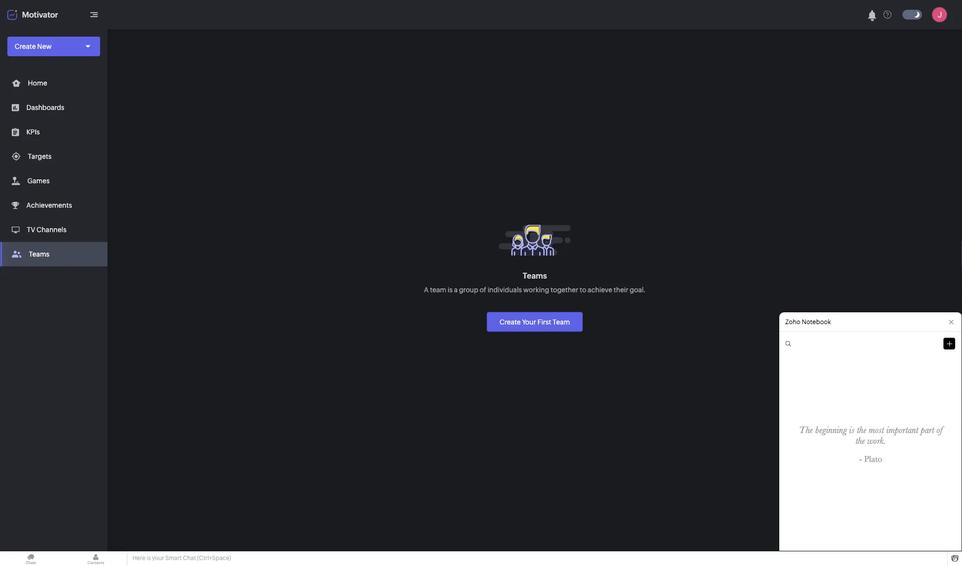 Task type: locate. For each thing, give the bounding box(es) containing it.
channels
[[37, 226, 67, 234]]

chat
[[183, 555, 196, 562]]

0 horizontal spatial create
[[15, 43, 36, 50]]

individuals
[[488, 286, 522, 294]]

a
[[454, 286, 458, 294]]

team
[[430, 286, 447, 294]]

zoho
[[786, 318, 801, 326]]

create for create your first team
[[500, 318, 521, 326]]

group
[[459, 286, 479, 294]]

create
[[15, 43, 36, 50], [500, 318, 521, 326]]

first
[[538, 318, 552, 326]]

teams up 'a team is a group of individuals working together to achieve their goal.'
[[523, 271, 547, 280]]

0 vertical spatial teams
[[29, 250, 49, 258]]

create left new
[[15, 43, 36, 50]]

home
[[28, 79, 47, 87]]

create inside button
[[500, 318, 521, 326]]

0 horizontal spatial is
[[147, 555, 151, 562]]

tv channels
[[27, 226, 67, 234]]

create left your
[[500, 318, 521, 326]]

achieve
[[588, 286, 613, 294]]

is
[[448, 286, 453, 294], [147, 555, 151, 562]]

1 horizontal spatial is
[[448, 286, 453, 294]]

0 horizontal spatial teams
[[29, 250, 49, 258]]

smart
[[165, 555, 182, 562]]

1 horizontal spatial create
[[500, 318, 521, 326]]

0 vertical spatial is
[[448, 286, 453, 294]]

contacts image
[[65, 552, 127, 565]]

create for create new
[[15, 43, 36, 50]]

kpis
[[26, 128, 40, 136]]

a
[[424, 286, 429, 294]]

help image
[[884, 11, 892, 19]]

create new
[[15, 43, 52, 50]]

list
[[0, 71, 108, 266]]

teams down tv channels
[[29, 250, 49, 258]]

your
[[152, 555, 164, 562]]

0 vertical spatial create
[[15, 43, 36, 50]]

1 vertical spatial teams
[[523, 271, 547, 280]]

1 vertical spatial create
[[500, 318, 521, 326]]

1 horizontal spatial teams
[[523, 271, 547, 280]]

teams
[[29, 250, 49, 258], [523, 271, 547, 280]]

1 vertical spatial is
[[147, 555, 151, 562]]

games
[[27, 177, 50, 185]]

is left a
[[448, 286, 453, 294]]

of
[[480, 286, 487, 294]]

new
[[37, 43, 52, 50]]

motivator
[[22, 10, 58, 19]]

here is your smart chat (ctrl+space)
[[133, 555, 231, 562]]

(ctrl+space)
[[197, 555, 231, 562]]

is left your
[[147, 555, 151, 562]]

zoho notebook
[[786, 318, 832, 326]]

list containing home
[[0, 71, 108, 266]]



Task type: vqa. For each thing, say whether or not it's contained in the screenshot.
month
no



Task type: describe. For each thing, give the bounding box(es) containing it.
targets
[[28, 153, 51, 160]]

their
[[614, 286, 629, 294]]

goal.
[[630, 286, 646, 294]]

dashboards
[[26, 104, 64, 111]]

a team is a group of individuals working together to achieve their goal.
[[424, 286, 646, 294]]

together
[[551, 286, 579, 294]]

working
[[524, 286, 550, 294]]

your
[[522, 318, 537, 326]]

achievements
[[26, 201, 72, 209]]

team
[[553, 318, 570, 326]]

chats image
[[0, 552, 62, 565]]

notebook
[[802, 318, 832, 326]]

create your first team
[[500, 318, 570, 326]]

here
[[133, 555, 145, 562]]

to
[[580, 286, 587, 294]]

user image
[[932, 7, 948, 22]]

tv
[[27, 226, 35, 234]]

create your first team button
[[487, 312, 583, 332]]



